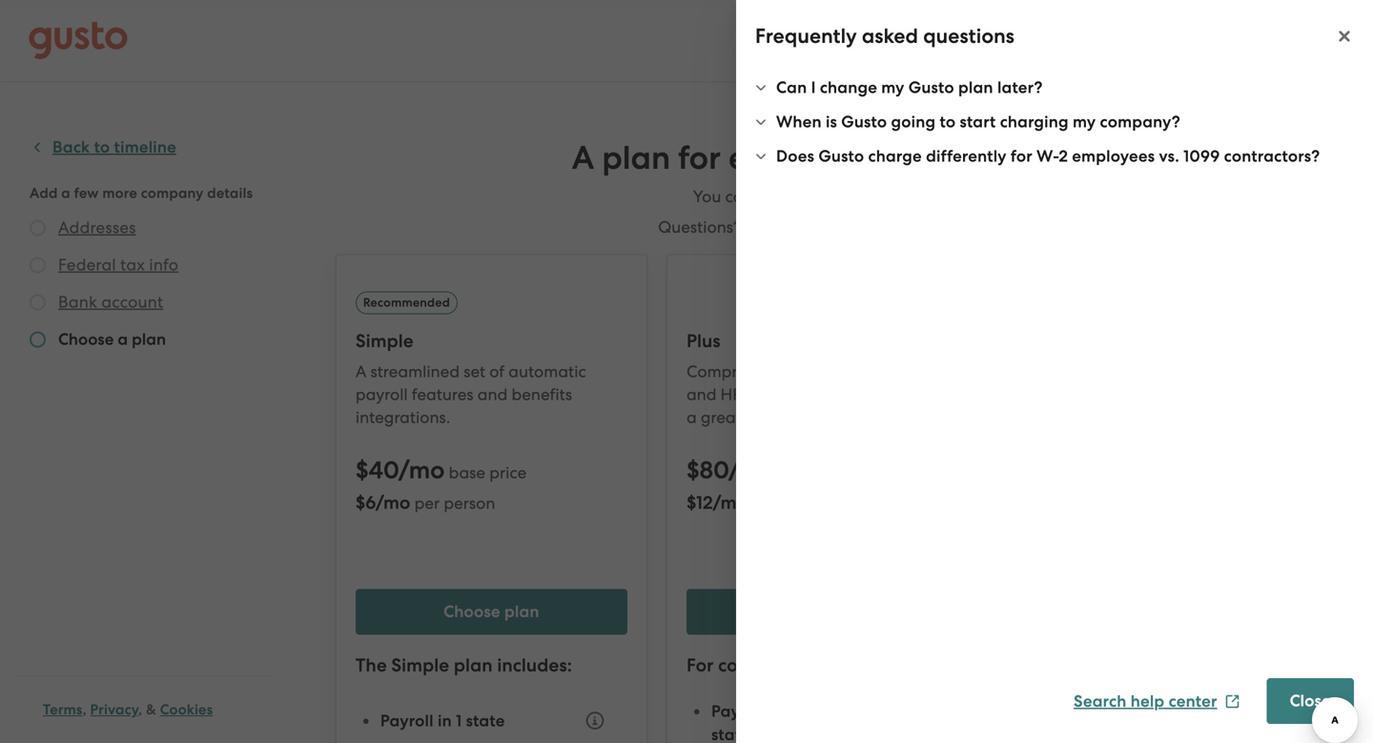 Task type: locate. For each thing, give the bounding box(es) containing it.
0 vertical spatial at
[[863, 187, 879, 206]]

center
[[1169, 691, 1218, 711]]

when is gusto going to start charging my company?
[[777, 112, 1181, 132]]

change inside frequently asked questions dialog
[[820, 78, 878, 97]]

place
[[746, 408, 787, 427]]

a
[[804, 218, 815, 237], [687, 408, 697, 427]]

0 horizontal spatial multiple
[[787, 702, 851, 721]]

gusto down is
[[819, 146, 865, 166]]

0 horizontal spatial ,
[[83, 701, 87, 718]]

0 vertical spatial to
[[940, 112, 956, 132]]

streamlined
[[371, 362, 460, 381]]

a left great
[[687, 408, 697, 427]]

simple right the
[[392, 654, 450, 676]]

0 horizontal spatial in
[[438, 711, 452, 731]]

work.
[[811, 408, 852, 427]]

search help center link
[[1074, 691, 1241, 711]]

payroll left 1
[[381, 711, 434, 731]]

close
[[1290, 691, 1332, 711]]

payroll down companies
[[712, 702, 765, 721]]

a right us
[[804, 218, 815, 237]]

change right i
[[820, 78, 878, 97]]

plan right 'choose'
[[505, 602, 540, 622]]

2 horizontal spatial in
[[1100, 705, 1114, 725]]

1 vertical spatial my
[[1073, 112, 1096, 132]]

1 horizontal spatial a
[[572, 139, 595, 177]]

does
[[777, 146, 815, 166]]

integrations.
[[356, 408, 450, 427]]

gusto right is
[[842, 112, 887, 132]]

40
[[369, 456, 399, 485]]

terms , privacy , & cookies
[[43, 701, 213, 718]]

to
[[940, 112, 956, 132], [791, 408, 807, 427]]

change up us
[[757, 187, 814, 206]]

help
[[1131, 691, 1165, 711]]

at
[[863, 187, 879, 206], [849, 218, 865, 237]]

0 vertical spatial my
[[882, 78, 905, 97]]

includes:
[[497, 654, 572, 676]]

1 vertical spatial a
[[356, 362, 367, 381]]

my up going
[[882, 78, 905, 97]]

and down of
[[478, 385, 508, 404]]

1 horizontal spatial and
[[687, 385, 717, 404]]

, left the privacy link on the left of the page
[[83, 701, 87, 718]]

1 horizontal spatial payroll
[[712, 702, 765, 721]]

terms link
[[43, 701, 83, 718]]

plan up questions?
[[602, 139, 671, 177]]

features
[[412, 385, 474, 404]]

multiple
[[787, 702, 851, 721], [1118, 705, 1182, 725]]

$
[[356, 456, 369, 485], [687, 456, 700, 485], [356, 492, 365, 514], [687, 492, 697, 514]]

1 vertical spatial to
[[791, 408, 807, 427]]

a plan for every modern business you can change plans at any time.
[[572, 139, 1073, 206]]

at right the call
[[849, 218, 865, 237]]

plan inside button
[[505, 602, 540, 622]]

in down companies
[[769, 702, 783, 721]]

a inside a plan for every modern business you can change plans at any time.
[[572, 139, 595, 177]]

a inside a streamlined set of automatic payroll features and benefits integrations.
[[356, 362, 367, 381]]

and left hr
[[687, 385, 717, 404]]

1 vertical spatial change
[[757, 187, 814, 206]]

plan inside frequently asked questions dialog
[[959, 78, 994, 97]]

states down search
[[1043, 729, 1089, 743]]

plan
[[959, 78, 994, 97], [602, 139, 671, 177], [505, 602, 540, 622], [454, 654, 493, 676]]

1 horizontal spatial ,
[[138, 701, 142, 718]]

plan up start
[[959, 78, 994, 97]]

payroll for $ 40 /mo base price $ 6 /mo per person
[[1043, 705, 1096, 725]]

payroll in multiple states
[[712, 702, 851, 743], [1043, 705, 1182, 743]]

in left 1
[[438, 711, 452, 731]]

my
[[882, 78, 905, 97], [1073, 112, 1096, 132]]

1 horizontal spatial to
[[940, 112, 956, 132]]

and inside a streamlined set of automatic payroll features and benefits integrations.
[[478, 385, 508, 404]]

1 horizontal spatial my
[[1073, 112, 1096, 132]]

for companies that need:
[[687, 654, 905, 676]]

2 and from the left
[[687, 385, 717, 404]]

to inside comprehensive payroll, benefits, and hr tools for employers building a great place to work.
[[791, 408, 807, 427]]

building
[[893, 385, 954, 404]]

benefits
[[512, 385, 572, 404]]

recommended
[[363, 295, 450, 310]]

/mo down place
[[729, 456, 775, 485]]

0 horizontal spatial a
[[687, 408, 697, 427]]

, left &
[[138, 701, 142, 718]]

a for streamlined
[[356, 362, 367, 381]]

plan inside a plan for every modern business you can change plans at any time.
[[602, 139, 671, 177]]

a inside comprehensive payroll, benefits, and hr tools for employers building a great place to work.
[[687, 408, 697, 427]]

my up the employees
[[1073, 112, 1096, 132]]

states down companies
[[712, 725, 758, 743]]

for inside comprehensive payroll, benefits, and hr tools for employers building a great place to work.
[[787, 385, 808, 404]]

for right tools
[[787, 385, 808, 404]]

change
[[820, 78, 878, 97], [757, 187, 814, 206]]

hr
[[721, 385, 742, 404]]

0 vertical spatial a
[[572, 139, 595, 177]]

give
[[746, 218, 780, 237]]

2 horizontal spatial for
[[1011, 146, 1033, 166]]

simple up streamlined
[[356, 330, 414, 352]]

1 , from the left
[[83, 701, 87, 718]]

1 horizontal spatial for
[[787, 385, 808, 404]]

1 and from the left
[[478, 385, 508, 404]]

2 , from the left
[[138, 701, 142, 718]]

1 vertical spatial a
[[687, 408, 697, 427]]

1 horizontal spatial a
[[804, 218, 815, 237]]

0 horizontal spatial payroll in multiple states
[[712, 702, 851, 743]]

contractors?
[[1225, 146, 1321, 166]]

search
[[1074, 691, 1127, 711]]

payroll left help
[[1043, 705, 1096, 725]]

any
[[883, 187, 911, 206]]

at left the 'any'
[[863, 187, 879, 206]]

0 vertical spatial change
[[820, 78, 878, 97]]

choose
[[444, 602, 501, 622]]

0 horizontal spatial and
[[478, 385, 508, 404]]

1 horizontal spatial change
[[820, 78, 878, 97]]

terms
[[43, 701, 83, 718]]

choose plan button
[[356, 589, 628, 635]]

for
[[678, 139, 721, 177], [1011, 146, 1033, 166], [787, 385, 808, 404]]

person
[[444, 494, 496, 513]]

states
[[712, 725, 758, 743], [1043, 729, 1089, 743]]

w-
[[1037, 146, 1059, 166]]

0 horizontal spatial to
[[791, 408, 807, 427]]

a
[[572, 139, 595, 177], [356, 362, 367, 381]]

gusto
[[909, 78, 955, 97], [842, 112, 887, 132], [819, 146, 865, 166]]

payroll
[[356, 385, 408, 404]]

price
[[490, 463, 527, 482]]

gusto up going
[[909, 78, 955, 97]]

1 horizontal spatial multiple
[[1118, 705, 1182, 725]]

&
[[146, 701, 156, 718]]

at inside a plan for every modern business you can change plans at any time.
[[863, 187, 879, 206]]

1 horizontal spatial in
[[769, 702, 783, 721]]

to left start
[[940, 112, 956, 132]]

later?
[[998, 78, 1043, 97]]

state
[[466, 711, 505, 731]]

0 horizontal spatial a
[[356, 362, 367, 381]]

for up you
[[678, 139, 721, 177]]

/mo down 80
[[713, 492, 748, 514]]

0 vertical spatial a
[[804, 218, 815, 237]]

2 horizontal spatial payroll
[[1043, 705, 1096, 725]]

plans
[[818, 187, 859, 206]]

of
[[490, 362, 505, 381]]

in left help
[[1100, 705, 1114, 725]]

payroll
[[712, 702, 765, 721], [1043, 705, 1096, 725], [381, 711, 434, 731]]

0 horizontal spatial change
[[757, 187, 814, 206]]

plus
[[687, 330, 721, 352]]

to left work.
[[791, 408, 807, 427]]

in
[[769, 702, 783, 721], [1100, 705, 1114, 725], [438, 711, 452, 731]]

0 horizontal spatial payroll
[[381, 711, 434, 731]]

and
[[478, 385, 508, 404], [687, 385, 717, 404]]

tools
[[746, 385, 783, 404]]

for left w-
[[1011, 146, 1033, 166]]

0 horizontal spatial for
[[678, 139, 721, 177]]

that
[[816, 654, 852, 676]]

$ 40 /mo base price $ 6 /mo per person
[[356, 456, 527, 514]]

plan down 'choose'
[[454, 654, 493, 676]]



Task type: vqa. For each thing, say whether or not it's contained in the screenshot.
Should for What should I expect as an admin?
no



Task type: describe. For each thing, give the bounding box(es) containing it.
time.
[[915, 187, 952, 206]]

privacy link
[[90, 701, 138, 718]]

2 vertical spatial gusto
[[819, 146, 865, 166]]

differently
[[926, 146, 1007, 166]]

1099
[[1184, 146, 1221, 166]]

does gusto charge differently for w-2 employees vs. 1099 contractors?
[[777, 146, 1321, 166]]

and inside comprehensive payroll, benefits, and hr tools for employers building a great place to work.
[[687, 385, 717, 404]]

frequently
[[756, 24, 857, 48]]

automatic
[[509, 362, 586, 381]]

1 vertical spatial at
[[849, 218, 865, 237]]

when
[[777, 112, 822, 132]]

0 horizontal spatial my
[[882, 78, 905, 97]]

$ 80 /mo $ 12 /mo
[[687, 456, 775, 514]]

1 vertical spatial gusto
[[842, 112, 887, 132]]

is
[[826, 112, 838, 132]]

for
[[687, 654, 714, 676]]

need:
[[857, 654, 905, 676]]

for inside frequently asked questions dialog
[[1011, 146, 1033, 166]]

asked
[[862, 24, 919, 48]]

privacy
[[90, 701, 138, 718]]

can
[[726, 187, 753, 206]]

questions? give us a call at
[[658, 218, 865, 237]]

0 vertical spatial gusto
[[909, 78, 955, 97]]

comprehensive
[[687, 362, 803, 381]]

employees
[[1072, 146, 1156, 166]]

1 horizontal spatial states
[[1043, 729, 1089, 743]]

modern
[[820, 139, 938, 177]]

per
[[415, 494, 440, 513]]

a streamlined set of automatic payroll features and benefits integrations.
[[356, 362, 586, 427]]

going
[[892, 112, 936, 132]]

/mo down the 40
[[376, 492, 411, 514]]

benefits,
[[868, 362, 933, 381]]

/mo up per
[[399, 456, 445, 485]]

change inside a plan for every modern business you can change plans at any time.
[[757, 187, 814, 206]]

faqs button
[[1278, 151, 1341, 174]]

payroll,
[[807, 362, 864, 381]]

questions
[[924, 24, 1015, 48]]

0 horizontal spatial states
[[712, 725, 758, 743]]

i
[[811, 78, 816, 97]]

can
[[777, 78, 807, 97]]

great
[[701, 408, 742, 427]]

payroll in 1 state
[[381, 711, 505, 731]]

vs.
[[1160, 146, 1180, 166]]

1 vertical spatial simple
[[392, 654, 450, 676]]

to inside frequently asked questions dialog
[[940, 112, 956, 132]]

can i change my gusto plan later?
[[777, 78, 1043, 97]]

business
[[946, 139, 1073, 177]]

for inside a plan for every modern business you can change plans at any time.
[[678, 139, 721, 177]]

charge
[[869, 146, 922, 166]]

6
[[365, 492, 376, 514]]

search help center
[[1074, 691, 1218, 711]]

you
[[693, 187, 722, 206]]

cookies button
[[160, 698, 213, 721]]

faqs
[[1301, 153, 1341, 172]]

frequently asked questions
[[756, 24, 1015, 48]]

set
[[464, 362, 486, 381]]

company?
[[1100, 112, 1181, 132]]

cookies
[[160, 701, 213, 718]]

in for /mo
[[438, 711, 452, 731]]

start
[[960, 112, 996, 132]]

charging
[[1000, 112, 1069, 132]]

payroll for /mo
[[381, 711, 434, 731]]

questions?
[[658, 218, 742, 237]]

home image
[[29, 21, 128, 60]]

call
[[819, 218, 845, 237]]

us
[[784, 218, 800, 237]]

base
[[449, 463, 486, 482]]

a for plan
[[572, 139, 595, 177]]

12
[[697, 492, 713, 514]]

the
[[356, 654, 387, 676]]

companies
[[718, 654, 812, 676]]

every
[[729, 139, 812, 177]]

1
[[456, 711, 462, 731]]

the simple plan includes:
[[356, 654, 572, 676]]

account menu element
[[1006, 0, 1345, 81]]

2
[[1059, 146, 1068, 166]]

choose plan
[[444, 602, 540, 622]]

employers
[[812, 385, 889, 404]]

1 horizontal spatial payroll in multiple states
[[1043, 705, 1182, 743]]

0 vertical spatial simple
[[356, 330, 414, 352]]

comprehensive payroll, benefits, and hr tools for employers building a great place to work.
[[687, 362, 954, 427]]

close button
[[1267, 678, 1355, 724]]

frequently asked questions dialog
[[736, 0, 1374, 743]]

in for $ 40 /mo base price $ 6 /mo per person
[[1100, 705, 1114, 725]]

80
[[700, 456, 729, 485]]



